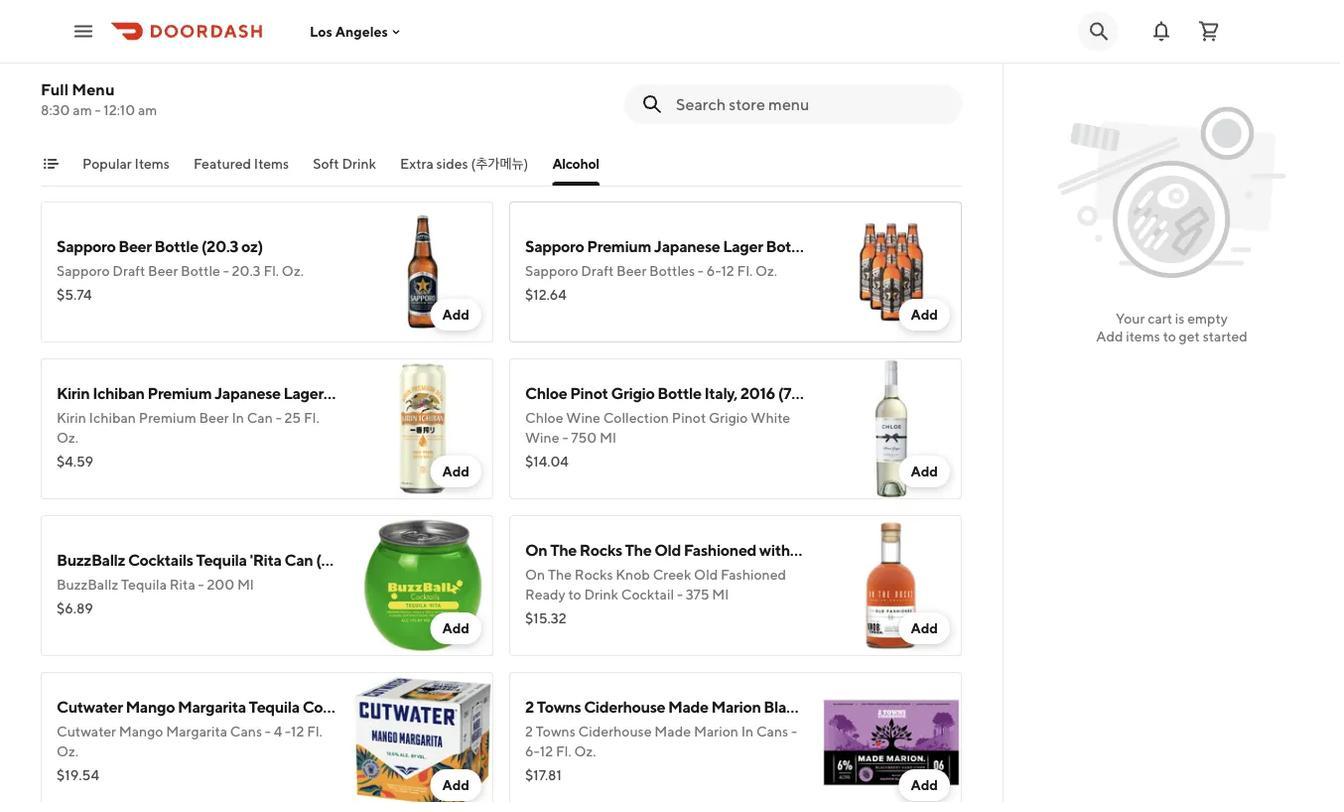Task type: vqa. For each thing, say whether or not it's contained in the screenshot.


Task type: describe. For each thing, give the bounding box(es) containing it.
cutwater mango margarita tequila cocktail cans (12 oz x 4 ct) image
[[352, 672, 493, 803]]

fl. inside sapporo beer bottle (20.3 oz) sapporo draft beer bottle - 20.3 fl. oz. $5.74
[[263, 263, 279, 279]]

more
[[316, 155, 349, 172]]

add inside your cart is empty add items to get started
[[1096, 328, 1123, 345]]

white
[[751, 410, 790, 426]]

oz inside sapporo premium japanese lager bottles (12 oz x 6 ct) sapporo draft beer bottles - 6-12 fl. oz. $12.64
[[842, 237, 859, 256]]

ct) inside sapporo premium japanese lager bottles (12 oz x 6 ct) sapporo draft beer bottles - 6-12 fl. oz. $12.64
[[884, 237, 903, 256]]

375
[[686, 586, 709, 603]]

add button for (750
[[899, 456, 950, 488]]

rocks
[[575, 566, 613, 583]]

750
[[571, 429, 597, 446]]

add for ml)
[[442, 620, 470, 636]]

delivered together with doubledash. no added delivery fees. no order minimum.
[[98, 91, 370, 127]]

add for (750
[[911, 463, 938, 480]]

add button for ml)
[[430, 613, 482, 644]]

0 vertical spatial marion
[[711, 698, 761, 716]]

cocktails
[[128, 551, 193, 569]]

open menu image
[[71, 19, 95, 43]]

0 vertical spatial ciderhouse
[[584, 698, 665, 716]]

rita
[[170, 576, 195, 593]]

- inside sapporo beer bottle (20.3 oz) sapporo draft beer bottle - 20.3 fl. oz. $5.74
[[223, 263, 229, 279]]

0 horizontal spatial grigio
[[611, 384, 655, 403]]

add for draft
[[442, 306, 470, 323]]

200
[[207, 576, 235, 593]]

hard
[[842, 698, 877, 716]]

(20.3
[[201, 237, 238, 256]]

angeles
[[335, 23, 388, 39]]

$14.04
[[525, 453, 569, 470]]

beer inside kirin ichiban premium japanese lager can (25 oz) kirin ichiban premium beer in can - 25 fl. oz. $4.59
[[199, 410, 229, 426]]

premium inside sapporo premium japanese lager bottles (12 oz x 6 ct) sapporo draft beer bottles - 6-12 fl. oz. $12.64
[[587, 237, 651, 256]]

to inside on the rocks knob creek old fashioned ready to drink cocktail - 375 ml $15.32
[[568, 586, 581, 603]]

is
[[1175, 310, 1185, 327]]

notification bell image
[[1150, 19, 1174, 43]]

- inside "chloe pinot grigio bottle italy, 2016 (750 ml) chloe wine collection pinot grigio white wine - 750 ml $14.04"
[[562, 429, 568, 446]]

0 horizontal spatial 4
[[274, 723, 282, 740]]

soft drink
[[313, 155, 376, 172]]

oz. inside cutwater mango margarita tequila cocktail cans (12 oz x 4 ct) cutwater mango margarita cans - 4 -12 fl. oz. $19.54
[[57, 743, 78, 760]]

$6.89
[[57, 600, 93, 617]]

x inside sapporo premium japanese lager bottles (12 oz x 6 ct) sapporo draft beer bottles - 6-12 fl. oz. $12.64
[[862, 237, 869, 256]]

0 vertical spatial ichiban
[[92, 384, 145, 403]]

add button for draft
[[430, 299, 482, 331]]

beer inside sapporo premium japanese lager bottles (12 oz x 6 ct) sapporo draft beer bottles - 6-12 fl. oz. $12.64
[[617, 263, 647, 279]]

soft drink button
[[313, 154, 376, 186]]

featured items
[[194, 155, 289, 172]]

on the rocks knob creek old fashioned ready to drink cocktail - 375 ml $15.32
[[525, 566, 786, 627]]

$17.81
[[525, 767, 562, 783]]

in inside 2 towns ciderhouse made marion blackberry hard cider cans (12 oz x 6 ct) 2 towns ciderhouse made marion in cans - 6-12 fl. oz. $17.81
[[741, 723, 754, 740]]

- inside 2 towns ciderhouse made marion blackberry hard cider cans (12 oz x 6 ct) 2 towns ciderhouse made marion in cans - 6-12 fl. oz. $17.81
[[791, 723, 797, 740]]

6- inside sapporo premium japanese lager bottles (12 oz x 6 ct) sapporo draft beer bottles - 6-12 fl. oz. $12.64
[[707, 263, 721, 279]]

extra
[[400, 155, 434, 172]]

show menu categories image
[[43, 156, 59, 172]]

$4.59
[[57, 453, 93, 470]]

1 vertical spatial made
[[655, 723, 691, 740]]

1 no from the left
[[98, 111, 117, 127]]

icon image
[[41, 88, 82, 130]]

old
[[694, 566, 718, 583]]

buzzballz cocktails tequila 'rita can (200 ml) buzzballz tequila rita - 200 ml $6.89
[[57, 551, 377, 617]]

0 vertical spatial bottle
[[154, 237, 198, 256]]

seltzers & more
[[251, 155, 349, 172]]

ml inside "chloe pinot grigio bottle italy, 2016 (750 ml) chloe wine collection pinot grigio white wine - 750 ml $14.04"
[[600, 429, 616, 446]]

seltzers
[[251, 155, 301, 172]]

0 vertical spatial bottles
[[766, 237, 817, 256]]

0 vertical spatial made
[[668, 698, 709, 716]]

delivered
[[98, 91, 160, 107]]

1 vertical spatial ichiban
[[89, 410, 136, 426]]

2 towns ciderhouse made marion blackberry hard cider cans (12 oz x 6 ct) 2 towns ciderhouse made marion in cans - 6-12 fl. oz. $17.81
[[525, 698, 1043, 783]]

chloe pinot grigio bottle italy, 2016 (750 ml) image
[[821, 358, 962, 499]]

1 vertical spatial grigio
[[709, 410, 748, 426]]

add button for oz
[[899, 299, 950, 331]]

cutwater mango margarita tequila cocktail cans (12 oz x 4 ct) cutwater mango margarita cans - 4 -12 fl. oz. $19.54
[[57, 698, 486, 783]]

on
[[525, 566, 545, 583]]

1 vertical spatial marion
[[694, 723, 739, 740]]

drink inside on the rocks knob creek old fashioned ready to drink cocktail - 375 ml $15.32
[[584, 586, 619, 603]]

chloe pinot grigio bottle italy, 2016 (750 ml) chloe wine collection pinot grigio white wine - 750 ml $14.04
[[525, 384, 837, 470]]

1 chloe from the top
[[525, 384, 567, 403]]

- inside sapporo premium japanese lager bottles (12 oz x 6 ct) sapporo draft beer bottles - 6-12 fl. oz. $12.64
[[698, 263, 704, 279]]

12 inside 2 towns ciderhouse made marion blackberry hard cider cans (12 oz x 6 ct) 2 towns ciderhouse made marion in cans - 6-12 fl. oz. $17.81
[[540, 743, 553, 760]]

fees.
[[216, 111, 246, 127]]

alcohol
[[552, 155, 600, 172]]

extra sides (추가메뉴) button
[[400, 154, 529, 186]]

$19.54
[[57, 767, 99, 783]]

top
[[41, 155, 64, 172]]

wine button
[[139, 154, 173, 186]]

los angeles button
[[310, 23, 404, 39]]

0 vertical spatial pinot
[[570, 384, 608, 403]]

empty
[[1188, 310, 1228, 327]]

2 cutwater from the top
[[57, 723, 116, 740]]

fl. inside 2 towns ciderhouse made marion blackberry hard cider cans (12 oz x 6 ct) 2 towns ciderhouse made marion in cans - 6-12 fl. oz. $17.81
[[556, 743, 572, 760]]

(200
[[316, 551, 352, 569]]

vons
[[335, 45, 383, 70]]

1 vertical spatial bottle
[[181, 263, 220, 279]]

cart
[[1148, 310, 1173, 327]]

0 vertical spatial your
[[175, 45, 220, 70]]

ready
[[525, 586, 566, 603]]

0 vertical spatial mango
[[126, 698, 175, 716]]

0 vertical spatial can
[[326, 384, 355, 403]]

together
[[163, 91, 218, 107]]

20.3
[[232, 263, 261, 279]]

drinks
[[86, 45, 148, 70]]

started
[[1203, 328, 1248, 345]]

0 horizontal spatial tequila
[[121, 576, 167, 593]]

$5.74
[[57, 286, 92, 303]]

full
[[41, 80, 69, 99]]

0 horizontal spatial bottles
[[649, 263, 695, 279]]

top pairings
[[41, 155, 115, 172]]

sapporo premium japanese lager bottles (12 oz x 6 ct) image
[[821, 202, 962, 343]]

2016
[[740, 384, 775, 403]]

japanese inside sapporo premium japanese lager bottles (12 oz x 6 ct) sapporo draft beer bottles - 6-12 fl. oz. $12.64
[[654, 237, 720, 256]]

sapporo beer bottle (20.3 oz) sapporo draft beer bottle - 20.3 fl. oz. $5.74
[[57, 237, 304, 303]]

2 kirin from the top
[[57, 410, 86, 426]]

italy,
[[704, 384, 738, 403]]

minimum.
[[307, 111, 370, 127]]

cider
[[880, 698, 918, 716]]

beer,
[[386, 45, 436, 70]]

ml) inside buzzballz cocktails tequila 'rita can (200 ml) buzzballz tequila rita - 200 ml $6.89
[[354, 551, 377, 569]]

1 vertical spatial mango
[[119, 723, 163, 740]]

1 horizontal spatial 4
[[454, 698, 464, 716]]

added
[[120, 111, 161, 127]]

2 towns ciderhouse made marion blackberry hard cider cans (12 oz x 6 ct) image
[[821, 672, 962, 803]]

ml) inside "chloe pinot grigio bottle italy, 2016 (750 ml) chloe wine collection pinot grigio white wine - 750 ml $14.04"
[[815, 384, 837, 403]]

delivery
[[163, 111, 214, 127]]

add for oz
[[911, 306, 938, 323]]

$12.64
[[525, 286, 567, 303]]

(추가메뉴)
[[471, 155, 529, 172]]

pairings
[[66, 155, 115, 172]]

x inside 2 towns ciderhouse made marion blackberry hard cider cans (12 oz x 6 ct) 2 towns ciderhouse made marion in cans - 6-12 fl. oz. $17.81
[[1001, 698, 1009, 716]]

$15.32
[[525, 610, 567, 627]]

spirits
[[514, 45, 575, 70]]

1 buzzballz from the top
[[57, 551, 125, 569]]

wine down added
[[139, 155, 173, 172]]

can inside buzzballz cocktails tequila 'rita can (200 ml) buzzballz tequila rita - 200 ml $6.89
[[284, 551, 313, 569]]

25
[[284, 410, 301, 426]]

kirin ichiban premium japanese lager can (25 oz) kirin ichiban premium beer in can - 25 fl. oz. $4.59
[[57, 384, 406, 470]]

knob
[[616, 566, 650, 583]]

items
[[1126, 328, 1161, 345]]

& inside seltzers & more button
[[304, 155, 313, 172]]

- inside full menu 8:30 am - 12:10 am
[[95, 102, 101, 118]]

1 vertical spatial margarita
[[166, 723, 227, 740]]

popular
[[82, 155, 132, 172]]

6 inside sapporo premium japanese lager bottles (12 oz x 6 ct) sapporo draft beer bottles - 6-12 fl. oz. $12.64
[[872, 237, 881, 256]]

8:30
[[41, 102, 70, 118]]

seltzers & more button
[[251, 154, 349, 186]]

(750
[[778, 384, 812, 403]]

1 2 from the top
[[525, 698, 534, 716]]

0 vertical spatial margarita
[[178, 698, 246, 716]]

the
[[548, 566, 572, 583]]



Task type: locate. For each thing, give the bounding box(es) containing it.
to down the
[[568, 586, 581, 603]]

1 horizontal spatial oz)
[[384, 384, 406, 403]]

6 inside 2 towns ciderhouse made marion blackberry hard cider cans (12 oz x 6 ct) 2 towns ciderhouse made marion in cans - 6-12 fl. oz. $17.81
[[1012, 698, 1021, 716]]

0 vertical spatial chloe
[[525, 384, 567, 403]]

0 vertical spatial 6-
[[707, 263, 721, 279]]

2 items from the left
[[254, 155, 289, 172]]

full menu 8:30 am - 12:10 am
[[41, 80, 157, 118]]

bottle down (20.3 on the top left of the page
[[181, 263, 220, 279]]

12 inside cutwater mango margarita tequila cocktail cans (12 oz x 4 ct) cutwater mango margarita cans - 4 -12 fl. oz. $19.54
[[291, 723, 304, 740]]

add button for (25
[[430, 456, 482, 488]]

to inside your cart is empty add items to get started
[[1163, 328, 1176, 345]]

0 horizontal spatial ml)
[[354, 551, 377, 569]]

6- inside 2 towns ciderhouse made marion blackberry hard cider cans (12 oz x 6 ct) 2 towns ciderhouse made marion in cans - 6-12 fl. oz. $17.81
[[525, 743, 540, 760]]

&
[[496, 45, 510, 70], [304, 155, 313, 172]]

draft inside sapporo premium japanese lager bottles (12 oz x 6 ct) sapporo draft beer bottles - 6-12 fl. oz. $12.64
[[581, 263, 614, 279]]

0 vertical spatial lager
[[723, 237, 763, 256]]

x inside cutwater mango margarita tequila cocktail cans (12 oz x 4 ct) cutwater mango margarita cans - 4 -12 fl. oz. $19.54
[[444, 698, 452, 716]]

0 horizontal spatial 12
[[291, 723, 304, 740]]

2 buzzballz from the top
[[57, 576, 118, 593]]

1 vertical spatial 6
[[1012, 698, 1021, 716]]

1 horizontal spatial to
[[568, 586, 581, 603]]

chloe
[[525, 384, 567, 403], [525, 410, 563, 426]]

ml) right (750
[[815, 384, 837, 403]]

2 horizontal spatial tequila
[[249, 698, 300, 716]]

0 vertical spatial kirin
[[57, 384, 90, 403]]

0 vertical spatial tequila
[[196, 551, 247, 569]]

ml) right (200
[[354, 551, 377, 569]]

popular items
[[82, 155, 170, 172]]

lager inside kirin ichiban premium japanese lager can (25 oz) kirin ichiban premium beer in can - 25 fl. oz. $4.59
[[283, 384, 324, 403]]

add button for (12
[[430, 769, 482, 801]]

0 horizontal spatial (12
[[402, 698, 422, 716]]

add for fashioned
[[911, 620, 938, 636]]

12 inside sapporo premium japanese lager bottles (12 oz x 6 ct) sapporo draft beer bottles - 6-12 fl. oz. $12.64
[[721, 263, 735, 279]]

1 horizontal spatial grigio
[[709, 410, 748, 426]]

oz inside 2 towns ciderhouse made marion blackberry hard cider cans (12 oz x 6 ct) 2 towns ciderhouse made marion in cans - 6-12 fl. oz. $17.81
[[982, 698, 999, 716]]

2 vertical spatial can
[[284, 551, 313, 569]]

0 horizontal spatial oz
[[425, 698, 441, 716]]

bottle left (20.3 on the top left of the page
[[154, 237, 198, 256]]

your inside your cart is empty add items to get started
[[1116, 310, 1145, 327]]

(12 inside sapporo premium japanese lager bottles (12 oz x 6 ct) sapporo draft beer bottles - 6-12 fl. oz. $12.64
[[820, 237, 840, 256]]

lager
[[723, 237, 763, 256], [283, 384, 324, 403]]

items inside featured items button
[[254, 155, 289, 172]]

1 horizontal spatial cocktail
[[621, 586, 674, 603]]

cutwater
[[57, 698, 123, 716], [57, 723, 116, 740]]

Item Search search field
[[676, 93, 946, 115]]

1 vertical spatial cocktail
[[302, 698, 361, 716]]

fashioned
[[721, 566, 786, 583]]

(12 inside cutwater mango margarita tequila cocktail cans (12 oz x 4 ct) cutwater mango margarita cans - 4 -12 fl. oz. $19.54
[[402, 698, 422, 716]]

oz) inside kirin ichiban premium japanese lager can (25 oz) kirin ichiban premium beer in can - 25 fl. oz. $4.59
[[384, 384, 406, 403]]

0 horizontal spatial drink
[[342, 155, 376, 172]]

(12 inside 2 towns ciderhouse made marion blackberry hard cider cans (12 oz x 6 ct) 2 towns ciderhouse made marion in cans - 6-12 fl. oz. $17.81
[[959, 698, 979, 716]]

popular items button
[[82, 154, 170, 186]]

from
[[285, 45, 331, 70]]

grigio down italy,
[[709, 410, 748, 426]]

am down menu
[[73, 102, 92, 118]]

oz inside cutwater mango margarita tequila cocktail cans (12 oz x 4 ct) cutwater mango margarita cans - 4 -12 fl. oz. $19.54
[[425, 698, 441, 716]]

& left spirits
[[496, 45, 510, 70]]

pinot
[[570, 384, 608, 403], [672, 410, 706, 426]]

grigio
[[611, 384, 655, 403], [709, 410, 748, 426]]

1 vertical spatial 4
[[274, 723, 282, 740]]

0 items, open order cart image
[[1197, 19, 1221, 43]]

1 vertical spatial &
[[304, 155, 313, 172]]

0 horizontal spatial items
[[135, 155, 170, 172]]

sides
[[436, 155, 468, 172]]

featured
[[194, 155, 251, 172]]

0 vertical spatial oz)
[[241, 237, 263, 256]]

12:10
[[104, 102, 135, 118]]

2 horizontal spatial ct)
[[1024, 698, 1043, 716]]

ct) inside cutwater mango margarita tequila cocktail cans (12 oz x 4 ct) cutwater mango margarita cans - 4 -12 fl. oz. $19.54
[[466, 698, 486, 716]]

cocktail
[[621, 586, 674, 603], [302, 698, 361, 716]]

fl. inside cutwater mango margarita tequila cocktail cans (12 oz x 4 ct) cutwater mango margarita cans - 4 -12 fl. oz. $19.54
[[307, 723, 323, 740]]

1 vertical spatial ml)
[[354, 551, 377, 569]]

2 am from the left
[[138, 102, 157, 118]]

1 vertical spatial tequila
[[121, 576, 167, 593]]

oz. inside sapporo beer bottle (20.3 oz) sapporo draft beer bottle - 20.3 fl. oz. $5.74
[[282, 263, 304, 279]]

0 vertical spatial 2
[[525, 698, 534, 716]]

1 cutwater from the top
[[57, 698, 123, 716]]

your up together
[[175, 45, 220, 70]]

1 vertical spatial premium
[[147, 384, 212, 403]]

creek
[[653, 566, 691, 583]]

order
[[224, 45, 281, 70]]

no down delivered
[[98, 111, 117, 127]]

ciderhouse
[[584, 698, 665, 716], [578, 723, 652, 740]]

2 draft from the left
[[581, 263, 614, 279]]

0 horizontal spatial oz)
[[241, 237, 263, 256]]

add drinks to your order from vons beer, wine & spirits
[[41, 45, 575, 70]]

0 horizontal spatial draft
[[113, 263, 145, 279]]

1 horizontal spatial 6-
[[707, 263, 721, 279]]

0 vertical spatial to
[[151, 45, 171, 70]]

oz. inside sapporo premium japanese lager bottles (12 oz x 6 ct) sapporo draft beer bottles - 6-12 fl. oz. $12.64
[[756, 263, 777, 279]]

1 draft from the left
[[113, 263, 145, 279]]

(25
[[358, 384, 381, 403]]

1 vertical spatial your
[[1116, 310, 1145, 327]]

ichiban
[[92, 384, 145, 403], [89, 410, 136, 426]]

order
[[271, 111, 305, 127]]

add button for fashioned
[[899, 613, 950, 644]]

in inside kirin ichiban premium japanese lager can (25 oz) kirin ichiban premium beer in can - 25 fl. oz. $4.59
[[232, 410, 244, 426]]

to left get
[[1163, 328, 1176, 345]]

beer button
[[197, 154, 227, 186]]

1 items from the left
[[135, 155, 170, 172]]

cocktail inside on the rocks knob creek old fashioned ready to drink cocktail - 375 ml $15.32
[[621, 586, 674, 603]]

'rita
[[250, 551, 282, 569]]

(12
[[820, 237, 840, 256], [402, 698, 422, 716], [959, 698, 979, 716]]

1 horizontal spatial ml
[[600, 429, 616, 446]]

1 kirin from the top
[[57, 384, 90, 403]]

6-
[[707, 263, 721, 279], [525, 743, 540, 760]]

2 vertical spatial premium
[[139, 410, 196, 426]]

collection
[[603, 410, 669, 426]]

1 vertical spatial to
[[1163, 328, 1176, 345]]

drink down the rocks
[[584, 586, 619, 603]]

2 horizontal spatial to
[[1163, 328, 1176, 345]]

draft inside sapporo beer bottle (20.3 oz) sapporo draft beer bottle - 20.3 fl. oz. $5.74
[[113, 263, 145, 279]]

fl. inside sapporo premium japanese lager bottles (12 oz x 6 ct) sapporo draft beer bottles - 6-12 fl. oz. $12.64
[[737, 263, 753, 279]]

2 chloe from the top
[[525, 410, 563, 426]]

1 horizontal spatial can
[[284, 551, 313, 569]]

sapporo premium japanese lager bottles (12 oz x 6 ct) sapporo draft beer bottles - 6-12 fl. oz. $12.64
[[525, 237, 903, 303]]

with
[[220, 91, 248, 107]]

1 horizontal spatial oz
[[842, 237, 859, 256]]

ml)
[[815, 384, 837, 403], [354, 551, 377, 569]]

japanese inside kirin ichiban premium japanese lager can (25 oz) kirin ichiban premium beer in can - 25 fl. oz. $4.59
[[215, 384, 281, 403]]

can
[[326, 384, 355, 403], [247, 410, 273, 426], [284, 551, 313, 569]]

1 vertical spatial bottles
[[649, 263, 695, 279]]

get
[[1179, 328, 1200, 345]]

add button for hard
[[899, 769, 950, 801]]

draft
[[113, 263, 145, 279], [581, 263, 614, 279]]

bottle inside "chloe pinot grigio bottle italy, 2016 (750 ml) chloe wine collection pinot grigio white wine - 750 ml $14.04"
[[658, 384, 702, 403]]

pinot up 750
[[570, 384, 608, 403]]

2 vertical spatial 12
[[540, 743, 553, 760]]

am
[[73, 102, 92, 118], [138, 102, 157, 118]]

items for popular items
[[135, 155, 170, 172]]

0 horizontal spatial &
[[304, 155, 313, 172]]

0 vertical spatial towns
[[537, 698, 581, 716]]

drink inside button
[[342, 155, 376, 172]]

cans
[[364, 698, 399, 716], [921, 698, 957, 716], [230, 723, 262, 740], [757, 723, 789, 740]]

no right 'fees.'
[[249, 111, 268, 127]]

1 vertical spatial chloe
[[525, 410, 563, 426]]

your cart is empty add items to get started
[[1096, 310, 1248, 345]]

1 horizontal spatial pinot
[[672, 410, 706, 426]]

blackberry
[[764, 698, 839, 716]]

pinot down italy,
[[672, 410, 706, 426]]

on the rocks the old fashioned with knob creek kentucky straight bourbon whiskey bottle (375 ml) image
[[821, 515, 962, 656]]

0 horizontal spatial can
[[247, 410, 273, 426]]

2 horizontal spatial ml
[[712, 586, 729, 603]]

& left more
[[304, 155, 313, 172]]

bottles
[[766, 237, 817, 256], [649, 263, 695, 279]]

add for (25
[[442, 463, 470, 480]]

-
[[95, 102, 101, 118], [223, 263, 229, 279], [698, 263, 704, 279], [276, 410, 282, 426], [562, 429, 568, 446], [198, 576, 204, 593], [677, 586, 683, 603], [265, 723, 271, 740], [285, 723, 291, 740], [791, 723, 797, 740]]

oz) up 20.3
[[241, 237, 263, 256]]

ml right 750
[[600, 429, 616, 446]]

2 2 from the top
[[525, 723, 533, 740]]

0 horizontal spatial in
[[232, 410, 244, 426]]

0 horizontal spatial no
[[98, 111, 117, 127]]

6
[[872, 237, 881, 256], [1012, 698, 1021, 716]]

ct)
[[884, 237, 903, 256], [466, 698, 486, 716], [1024, 698, 1043, 716]]

can right 'rita
[[284, 551, 313, 569]]

sapporo beer bottle (20.3 oz) image
[[352, 202, 493, 343]]

doubledash.
[[251, 91, 333, 107]]

ml inside on the rocks knob creek old fashioned ready to drink cocktail - 375 ml $15.32
[[712, 586, 729, 603]]

1 am from the left
[[73, 102, 92, 118]]

0 horizontal spatial ct)
[[466, 698, 486, 716]]

0 horizontal spatial 6-
[[525, 743, 540, 760]]

to
[[151, 45, 171, 70], [1163, 328, 1176, 345], [568, 586, 581, 603]]

1 horizontal spatial bottles
[[766, 237, 817, 256]]

0 vertical spatial ml)
[[815, 384, 837, 403]]

oz.
[[282, 263, 304, 279], [756, 263, 777, 279], [57, 429, 78, 446], [57, 743, 78, 760], [574, 743, 596, 760]]

2 horizontal spatial x
[[1001, 698, 1009, 716]]

1 horizontal spatial x
[[862, 237, 869, 256]]

oz
[[842, 237, 859, 256], [425, 698, 441, 716], [982, 698, 999, 716]]

1 horizontal spatial &
[[496, 45, 510, 70]]

oz) inside sapporo beer bottle (20.3 oz) sapporo draft beer bottle - 20.3 fl. oz. $5.74
[[241, 237, 263, 256]]

lager inside sapporo premium japanese lager bottles (12 oz x 6 ct) sapporo draft beer bottles - 6-12 fl. oz. $12.64
[[723, 237, 763, 256]]

2 horizontal spatial (12
[[959, 698, 979, 716]]

fl. inside kirin ichiban premium japanese lager can (25 oz) kirin ichiban premium beer in can - 25 fl. oz. $4.59
[[304, 410, 319, 426]]

wine right beer, at the top of the page
[[440, 45, 492, 70]]

fl.
[[263, 263, 279, 279], [737, 263, 753, 279], [304, 410, 319, 426], [307, 723, 323, 740], [556, 743, 572, 760]]

grigio up collection
[[611, 384, 655, 403]]

featured items button
[[194, 154, 289, 186]]

los
[[310, 23, 333, 39]]

oz) right (25
[[384, 384, 406, 403]]

wine up $14.04
[[525, 429, 560, 446]]

made
[[668, 698, 709, 716], [655, 723, 691, 740]]

can left 25
[[247, 410, 273, 426]]

1 vertical spatial in
[[741, 723, 754, 740]]

1 horizontal spatial ct)
[[884, 237, 903, 256]]

0 vertical spatial cutwater
[[57, 698, 123, 716]]

- inside buzzballz cocktails tequila 'rita can (200 ml) buzzballz tequila rita - 200 ml $6.89
[[198, 576, 204, 593]]

buzzballz
[[57, 551, 125, 569], [57, 576, 118, 593]]

- inside kirin ichiban premium japanese lager can (25 oz) kirin ichiban premium beer in can - 25 fl. oz. $4.59
[[276, 410, 282, 426]]

1 horizontal spatial items
[[254, 155, 289, 172]]

am right 12:10
[[138, 102, 157, 118]]

add for (12
[[442, 777, 470, 793]]

add button
[[430, 299, 482, 331], [899, 299, 950, 331], [430, 456, 482, 488], [899, 456, 950, 488], [430, 613, 482, 644], [899, 613, 950, 644], [430, 769, 482, 801], [899, 769, 950, 801]]

2 horizontal spatial oz
[[982, 698, 999, 716]]

0 horizontal spatial to
[[151, 45, 171, 70]]

oz. inside kirin ichiban premium japanese lager can (25 oz) kirin ichiban premium beer in can - 25 fl. oz. $4.59
[[57, 429, 78, 446]]

bottle
[[154, 237, 198, 256], [181, 263, 220, 279], [658, 384, 702, 403]]

1 vertical spatial 12
[[291, 723, 304, 740]]

0 vertical spatial buzzballz
[[57, 551, 125, 569]]

extra sides (추가메뉴)
[[400, 155, 529, 172]]

0 horizontal spatial ml
[[237, 576, 254, 593]]

kirin ichiban premium japanese lager can (25 oz) image
[[352, 358, 493, 499]]

cocktail inside cutwater mango margarita tequila cocktail cans (12 oz x 4 ct) cutwater mango margarita cans - 4 -12 fl. oz. $19.54
[[302, 698, 361, 716]]

1 vertical spatial japanese
[[215, 384, 281, 403]]

marion
[[711, 698, 761, 716], [694, 723, 739, 740]]

items inside popular items "button"
[[135, 155, 170, 172]]

your
[[175, 45, 220, 70], [1116, 310, 1145, 327]]

2 vertical spatial tequila
[[249, 698, 300, 716]]

1 vertical spatial ciderhouse
[[578, 723, 652, 740]]

1 horizontal spatial drink
[[584, 586, 619, 603]]

1 vertical spatial towns
[[536, 723, 576, 740]]

ml right 375
[[712, 586, 729, 603]]

no
[[98, 111, 117, 127], [249, 111, 268, 127]]

bottle left italy,
[[658, 384, 702, 403]]

0 horizontal spatial pinot
[[570, 384, 608, 403]]

your up the items
[[1116, 310, 1145, 327]]

buzzballz cocktails tequila 'rita can (200 ml) image
[[352, 515, 493, 656]]

1 horizontal spatial (12
[[820, 237, 840, 256]]

ct) inside 2 towns ciderhouse made marion blackberry hard cider cans (12 oz x 6 ct) 2 towns ciderhouse made marion in cans - 6-12 fl. oz. $17.81
[[1024, 698, 1043, 716]]

1 vertical spatial 6-
[[525, 743, 540, 760]]

1 horizontal spatial in
[[741, 723, 754, 740]]

can left (25
[[326, 384, 355, 403]]

0 vertical spatial in
[[232, 410, 244, 426]]

- inside on the rocks knob creek old fashioned ready to drink cocktail - 375 ml $15.32
[[677, 586, 683, 603]]

oz. inside 2 towns ciderhouse made marion blackberry hard cider cans (12 oz x 6 ct) 2 towns ciderhouse made marion in cans - 6-12 fl. oz. $17.81
[[574, 743, 596, 760]]

items
[[135, 155, 170, 172], [254, 155, 289, 172]]

add for hard
[[911, 777, 938, 793]]

0 vertical spatial &
[[496, 45, 510, 70]]

2 horizontal spatial 12
[[721, 263, 735, 279]]

0 vertical spatial japanese
[[654, 237, 720, 256]]

wine up 750
[[566, 410, 601, 426]]

1 vertical spatial pinot
[[672, 410, 706, 426]]

2 horizontal spatial can
[[326, 384, 355, 403]]

4
[[454, 698, 464, 716], [274, 723, 282, 740]]

kirin
[[57, 384, 90, 403], [57, 410, 86, 426]]

1 vertical spatial kirin
[[57, 410, 86, 426]]

1 vertical spatial lager
[[283, 384, 324, 403]]

items for featured items
[[254, 155, 289, 172]]

2 no from the left
[[249, 111, 268, 127]]

to right drinks
[[151, 45, 171, 70]]

ml inside buzzballz cocktails tequila 'rita can (200 ml) buzzballz tequila rita - 200 ml $6.89
[[237, 576, 254, 593]]

1 horizontal spatial your
[[1116, 310, 1145, 327]]

drink right soft
[[342, 155, 376, 172]]

0 horizontal spatial lager
[[283, 384, 324, 403]]

menu
[[72, 80, 115, 99]]

los angeles
[[310, 23, 388, 39]]

0 horizontal spatial your
[[175, 45, 220, 70]]

1 horizontal spatial lager
[[723, 237, 763, 256]]

ml right "200"
[[237, 576, 254, 593]]

soft
[[313, 155, 339, 172]]

tequila inside cutwater mango margarita tequila cocktail cans (12 oz x 4 ct) cutwater mango margarita cans - 4 -12 fl. oz. $19.54
[[249, 698, 300, 716]]



